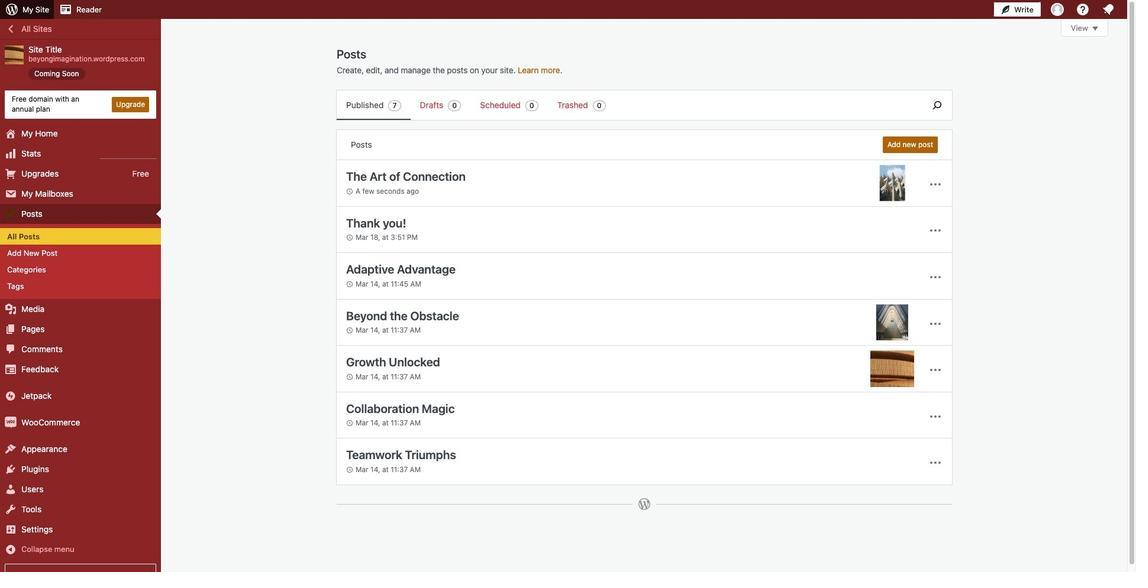Task type: vqa. For each thing, say whether or not it's contained in the screenshot.
Help image
yes



Task type: locate. For each thing, give the bounding box(es) containing it.
0 vertical spatial img image
[[5, 391, 17, 403]]

highest hourly views 0 image
[[100, 151, 156, 159]]

1 vertical spatial img image
[[5, 417, 17, 429]]

img image
[[5, 391, 17, 403], [5, 417, 17, 429]]

main content
[[336, 19, 1109, 523]]

2 vertical spatial toggle menu image
[[929, 456, 943, 471]]

4 toggle menu image from the top
[[929, 363, 943, 378]]

toggle menu image
[[929, 177, 943, 192], [929, 410, 943, 424], [929, 456, 943, 471]]

0 vertical spatial toggle menu image
[[929, 177, 943, 192]]

2 img image from the top
[[5, 417, 17, 429]]

None search field
[[923, 91, 952, 120]]

menu
[[337, 91, 917, 120]]

manage your notifications image
[[1102, 2, 1116, 17]]

toggle menu image
[[929, 224, 943, 238], [929, 270, 943, 285], [929, 317, 943, 331], [929, 363, 943, 378]]

1 vertical spatial toggle menu image
[[929, 410, 943, 424]]

2 toggle menu image from the top
[[929, 270, 943, 285]]

3 toggle menu image from the top
[[929, 456, 943, 471]]



Task type: describe. For each thing, give the bounding box(es) containing it.
help image
[[1076, 2, 1090, 17]]

2 toggle menu image from the top
[[929, 410, 943, 424]]

closed image
[[1093, 27, 1099, 31]]

1 toggle menu image from the top
[[929, 224, 943, 238]]

open search image
[[923, 98, 952, 112]]

3 toggle menu image from the top
[[929, 317, 943, 331]]

my profile image
[[1051, 3, 1064, 16]]

1 toggle menu image from the top
[[929, 177, 943, 192]]

1 img image from the top
[[5, 391, 17, 403]]



